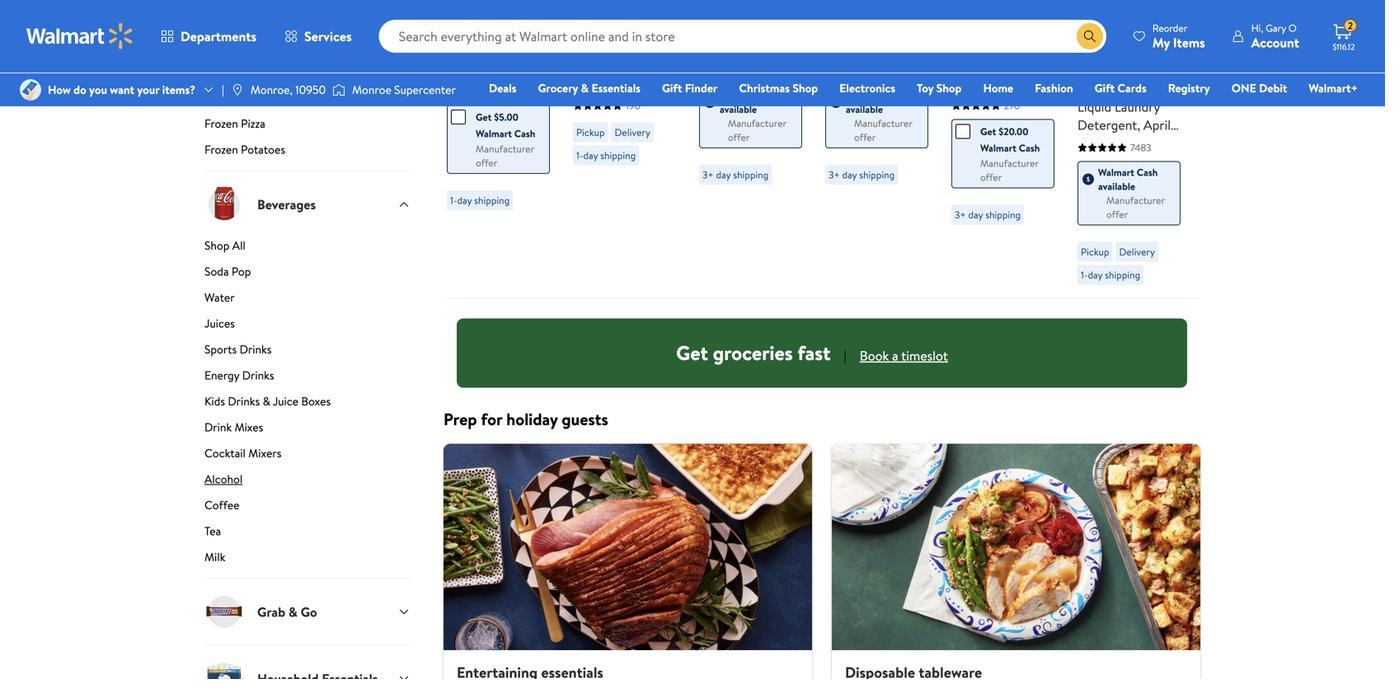 Task type: describe. For each thing, give the bounding box(es) containing it.
electronics link
[[832, 79, 903, 97]]

energy drinks
[[205, 367, 274, 384]]

frozen for frozen pizza
[[205, 115, 238, 132]]

grill
[[952, 74, 976, 92]]

alcohol link
[[205, 471, 411, 494]]

offer down christmas on the right of page
[[728, 130, 750, 144]]

1 horizontal spatial 3+ day shipping
[[829, 168, 895, 182]]

offer down loads
[[1107, 207, 1129, 221]]

2 20" from the left
[[846, 59, 865, 78]]

all
[[232, 238, 246, 254]]

figure,
[[447, 78, 487, 96]]

1 american from the left
[[699, 23, 754, 41]]

gift finder link
[[655, 79, 725, 97]]

& right baby
[[604, 128, 613, 146]]

 image for monroe supercenter
[[333, 82, 346, 98]]

todd
[[1002, 38, 1029, 56]]

manufacturer down get $20.00 walmart cash
[[981, 156, 1039, 170]]

pizza
[[241, 115, 266, 132]]

toy shop
[[917, 80, 962, 96]]

37
[[1116, 134, 1129, 152]]

price
[[612, 38, 642, 56]]

one
[[1232, 80, 1257, 96]]

get for get $5.00 walmart cash
[[476, 110, 492, 124]]

1 horizontal spatial 3+
[[829, 168, 840, 182]]

tea link
[[205, 523, 411, 546]]

0 horizontal spatial |
[[222, 82, 224, 98]]

2 tourister from the left
[[826, 41, 876, 59]]

jurassic world track 'n attack indoraptor action figure, dinosaur toys
[[447, 23, 549, 114]]

cocktail
[[205, 445, 246, 461]]

1 horizontal spatial walmart cash available
[[846, 88, 906, 116]]

& inside grab & go 'dropdown button'
[[289, 603, 298, 621]]

get $20.00 walmart cash
[[981, 125, 1040, 155]]

milk link
[[205, 549, 411, 579]]

2 on from the left
[[906, 59, 920, 78]]

mixes
[[235, 419, 263, 436]]

pop
[[232, 264, 251, 280]]

manufacturer offer down 'electronics' link
[[855, 116, 913, 144]]

drinks for energy
[[242, 367, 274, 384]]

$26.95
[[1087, 50, 1120, 66]]

cocktail mixers
[[205, 445, 282, 461]]

manufacturer offer down christmas on the right of page
[[728, 116, 787, 144]]

0 horizontal spatial 1-day shipping
[[450, 193, 510, 207]]

learning
[[573, 110, 622, 128]]

10950
[[295, 82, 326, 98]]

monroe supercenter
[[352, 82, 456, 98]]

items?
[[162, 82, 195, 98]]

2 vertical spatial 1-
[[1081, 268, 1088, 282]]

walmart+
[[1309, 80, 1358, 96]]

get groceries fast
[[676, 340, 831, 367]]

coffee link
[[205, 497, 411, 520]]

departments button
[[147, 16, 271, 56]]

frozen meat, seafood & vegetarian
[[205, 89, 380, 106]]

produce
[[241, 64, 283, 80]]

2 horizontal spatial walmart cash available
[[1099, 165, 1158, 193]]

supercenter
[[394, 82, 456, 98]]

Get $5.00 Walmart Cash checkbox
[[451, 110, 466, 125]]

frozen produce link
[[205, 64, 411, 86]]

reorder
[[1153, 21, 1188, 35]]

get $20.00 walmart cash walmart plus, element
[[956, 123, 1041, 156]]

gift for gift finder
[[662, 80, 682, 96]]

24
[[1163, 134, 1177, 152]]

offer down the get $5.00 walmart cash walmart plus, element
[[476, 156, 498, 170]]

english
[[952, 56, 992, 74]]

kids drinks & juice boxes link
[[205, 393, 411, 416]]

$116.12
[[1333, 41, 1356, 52]]

downy,
[[1132, 80, 1174, 98]]

toy inside "fisher-price laugh & learn mix & learn dj table, musical learning toy for baby & toddler"
[[625, 110, 644, 128]]

1 horizontal spatial available
[[846, 102, 883, 116]]

one debit link
[[1225, 79, 1295, 97]]

baby
[[573, 128, 601, 146]]

& inside grocery & essentials link
[[581, 80, 589, 96]]

walmart down 37
[[1099, 165, 1135, 179]]

& inside 'nuwave todd english pro-smart grill with combo cooking & air frying capabilities'
[[1003, 92, 1012, 110]]

deals
[[489, 80, 517, 96]]

product group containing jurassic world track 'n attack indoraptor action figure, dinosaur toys
[[447, 0, 550, 292]]

vegetarian
[[326, 89, 380, 106]]

product group containing fisher-price laugh & learn mix & learn dj table, musical learning toy for baby & toddler
[[573, 0, 676, 292]]

walmart image
[[26, 23, 134, 49]]

shop all link
[[205, 238, 411, 260]]

1 20" from the left
[[720, 59, 739, 78]]

learn up 190 on the top of page
[[609, 74, 641, 92]]

2 horizontal spatial 3+ day shipping
[[955, 208, 1021, 222]]

sports drinks
[[205, 341, 272, 358]]

0 vertical spatial delivery
[[615, 125, 651, 139]]

indoraptor
[[447, 59, 508, 78]]

dinosaur
[[490, 78, 540, 96]]

snacks
[[307, 38, 341, 54]]

manufacturer offer down get $5.00 walmart cash
[[476, 142, 534, 170]]

0 horizontal spatial 3+ day shipping
[[703, 168, 769, 182]]

laugh
[[573, 56, 607, 74]]

gift finder
[[662, 80, 718, 96]]

coffee
[[205, 497, 240, 513]]

for inside "fisher-price laugh & learn mix & learn dj table, musical learning toy for baby & toddler"
[[647, 110, 664, 128]]

juices
[[205, 315, 235, 332]]

cash inside get $20.00 walmart cash
[[1019, 141, 1040, 155]]

1 vertical spatial |
[[844, 347, 847, 365]]

drink mixes link
[[205, 419, 411, 442]]

items
[[1174, 33, 1206, 52]]

book a timeslot link
[[860, 347, 948, 367]]

drink mixes
[[205, 419, 263, 436]]

frozen appetizers & snacks link
[[205, 38, 411, 60]]

manufacturer down christmas on the right of page
[[728, 116, 787, 130]]

monroe
[[352, 82, 392, 98]]

combo
[[1007, 74, 1049, 92]]

walmart left toy shop link
[[846, 88, 883, 102]]

services
[[304, 27, 352, 45]]

cash down walmart site-wide search box
[[759, 88, 780, 102]]

manufacturer down get $5.00 walmart cash
[[476, 142, 534, 156]]

0 horizontal spatial shop
[[205, 238, 230, 254]]

0 horizontal spatial walmart cash available
[[720, 88, 780, 116]]

registry
[[1169, 80, 1211, 96]]

smart
[[1021, 56, 1055, 74]]

& right the mix
[[597, 74, 606, 92]]

soda pop link
[[205, 264, 411, 286]]

1 horizontal spatial 1-
[[577, 148, 584, 162]]

1 on from the left
[[779, 59, 794, 78]]

2 cascade from the left
[[879, 41, 927, 59]]

& inside frozen appetizers & snacks link
[[297, 38, 305, 54]]

prep for holiday guests
[[444, 408, 609, 431]]

$12.96/qt
[[952, 19, 997, 35]]

0 horizontal spatial available
[[720, 102, 757, 116]]

milk
[[205, 549, 225, 565]]

1 horizontal spatial toy
[[917, 80, 934, 96]]

action
[[511, 59, 549, 78]]

a
[[893, 347, 899, 365]]

offer down get $20.00 walmart cash walmart plus, element
[[981, 170, 1002, 184]]

2 hs from the left
[[826, 59, 843, 78]]

account
[[1252, 33, 1300, 52]]

Get $20.00 Walmart Cash checkbox
[[956, 124, 971, 139]]

air
[[1015, 92, 1031, 110]]

get $5.00 walmart cash
[[476, 110, 536, 141]]

& inside kids drinks & juice boxes link
[[263, 393, 270, 410]]

o
[[1289, 21, 1297, 35]]

fast
[[798, 340, 831, 367]]

monroe, 10950
[[251, 82, 326, 98]]

grab
[[257, 603, 285, 621]]



Task type: vqa. For each thing, say whether or not it's contained in the screenshot.
1st cascade
yes



Task type: locate. For each thing, give the bounding box(es) containing it.
musical
[[609, 92, 652, 110]]

get left $5.00
[[476, 110, 492, 124]]

shop all
[[205, 238, 246, 254]]

appetizers
[[241, 38, 294, 54]]

1 american tourister cascade hs 20" carry-on luggage from the left
[[699, 23, 801, 96]]

product group containing tide plus downy, liquid laundry detergent, april fresh, 37 fl oz, 24 loads
[[1078, 0, 1181, 292]]

get inside get $20.00 walmart cash
[[981, 125, 997, 139]]

2 vertical spatial drinks
[[228, 393, 260, 410]]

1-day shipping
[[577, 148, 636, 162], [450, 193, 510, 207], [1081, 268, 1141, 282]]

frozen produce
[[205, 64, 283, 80]]

frozen potatoes
[[205, 141, 285, 158]]

toy down essentials
[[625, 110, 644, 128]]

april
[[1144, 116, 1171, 134]]

0 horizontal spatial  image
[[231, 83, 244, 97]]

& left juice
[[263, 393, 270, 410]]

1 vertical spatial delivery
[[1120, 245, 1156, 259]]

departments
[[181, 27, 257, 45]]

1 horizontal spatial for
[[647, 110, 664, 128]]

Walmart Site-Wide search field
[[379, 20, 1107, 53]]

frozen up frozen produce
[[205, 38, 238, 54]]

options from $5.44 – $26.95
[[1078, 34, 1176, 66]]

book
[[860, 347, 889, 365]]

& up essentials
[[610, 56, 619, 74]]

walmart right finder at top
[[720, 88, 756, 102]]

2 gift from the left
[[1095, 80, 1115, 96]]

frozen for frozen appetizers & snacks
[[205, 38, 238, 54]]

get left groceries
[[676, 340, 708, 367]]

5 frozen from the top
[[205, 141, 238, 158]]

shop right christmas on the right of page
[[793, 80, 818, 96]]

walmart
[[720, 88, 756, 102], [846, 88, 883, 102], [476, 127, 512, 141], [981, 141, 1017, 155], [1099, 165, 1135, 179]]

frozen pizza
[[205, 115, 266, 132]]

1 list item from the left
[[434, 444, 822, 680]]

2 american tourister cascade hs 20" carry-on luggage from the left
[[826, 23, 927, 96]]

& inside frozen meat, seafood & vegetarian link
[[316, 89, 324, 106]]

0 horizontal spatial gift
[[662, 80, 682, 96]]

drinks up kids drinks & juice boxes
[[242, 367, 274, 384]]

manufacturer offer down get $20.00 walmart cash
[[981, 156, 1039, 184]]

list
[[434, 444, 1211, 680]]

3 product group from the left
[[699, 0, 803, 292]]

oz,
[[1143, 134, 1159, 152]]

walmart cash available left toy shop link
[[846, 88, 906, 116]]

& down the laugh
[[581, 80, 589, 96]]

1 horizontal spatial hs
[[826, 59, 843, 78]]

1 horizontal spatial carry-
[[868, 59, 906, 78]]

drinks down the energy drinks
[[228, 393, 260, 410]]

cards
[[1118, 80, 1147, 96]]

0 horizontal spatial toy
[[625, 110, 644, 128]]

 image down frozen produce
[[231, 83, 244, 97]]

luggage
[[699, 78, 748, 96], [826, 78, 874, 96]]

shop left all
[[205, 238, 230, 254]]

sports
[[205, 341, 237, 358]]

$5.44
[[1148, 34, 1176, 50]]

2 horizontal spatial get
[[981, 125, 997, 139]]

1 horizontal spatial |
[[844, 347, 847, 365]]

1 horizontal spatial delivery
[[1120, 245, 1156, 259]]

product group containing nuwave todd english pro-smart grill with combo cooking & air frying capabilities
[[952, 0, 1055, 292]]

2 luggage from the left
[[826, 78, 874, 96]]

beverages button
[[205, 171, 411, 238]]

cash down $5.00
[[515, 127, 536, 141]]

water
[[205, 290, 235, 306]]

1 vertical spatial drinks
[[242, 367, 274, 384]]

walmart cash available
[[720, 88, 780, 116], [846, 88, 906, 116], [1099, 165, 1158, 193]]

cash inside get $5.00 walmart cash
[[515, 127, 536, 141]]

1 vertical spatial 1-
[[450, 193, 457, 207]]

toy left grill
[[917, 80, 934, 96]]

offer
[[728, 130, 750, 144], [855, 130, 876, 144], [476, 156, 498, 170], [981, 170, 1002, 184], [1107, 207, 1129, 221]]

hi,
[[1252, 21, 1264, 35]]

tea
[[205, 523, 221, 539]]

0 vertical spatial toy
[[917, 80, 934, 96]]

meat,
[[241, 89, 269, 106]]

2 american from the left
[[826, 23, 880, 41]]

1 hs from the left
[[699, 59, 716, 78]]

get inside get $5.00 walmart cash
[[476, 110, 492, 124]]

 image right 10950
[[333, 82, 346, 98]]

cascade up christmas shop
[[753, 41, 801, 59]]

gift for gift cards
[[1095, 80, 1115, 96]]

7483
[[1131, 141, 1152, 155]]

0 vertical spatial drinks
[[240, 341, 272, 358]]

prep
[[444, 408, 477, 431]]

get left $20.00
[[981, 125, 997, 139]]

track
[[447, 41, 477, 59]]

drinks for sports
[[240, 341, 272, 358]]

get $5.00 walmart cash walmart plus, element
[[451, 109, 536, 142]]

& left air
[[1003, 92, 1012, 110]]

gary
[[1266, 21, 1287, 35]]

mix
[[573, 74, 594, 92]]

walmart cash available right finder at top
[[720, 88, 780, 116]]

0 horizontal spatial cascade
[[753, 41, 801, 59]]

frozen down frozen pizza
[[205, 141, 238, 158]]

0 horizontal spatial delivery
[[615, 125, 651, 139]]

walmart inside get $20.00 walmart cash
[[981, 141, 1017, 155]]

luggage right christmas shop
[[826, 78, 874, 96]]

tourister up electronics
[[826, 41, 876, 59]]

gift cards link
[[1088, 79, 1155, 97]]

options
[[1078, 34, 1118, 50]]

 image
[[20, 79, 41, 101]]

walmart inside get $5.00 walmart cash
[[476, 127, 512, 141]]

1 vertical spatial for
[[481, 408, 503, 431]]

liquid
[[1078, 98, 1112, 116]]

potatoes
[[241, 141, 285, 158]]

270
[[1005, 99, 1021, 113]]

1 vertical spatial toy
[[625, 110, 644, 128]]

0 horizontal spatial on
[[779, 59, 794, 78]]

&
[[297, 38, 305, 54], [610, 56, 619, 74], [597, 74, 606, 92], [581, 80, 589, 96], [316, 89, 324, 106], [1003, 92, 1012, 110], [604, 128, 613, 146], [263, 393, 270, 410], [289, 603, 298, 621]]

2 list item from the left
[[822, 444, 1211, 680]]

4 frozen from the top
[[205, 115, 238, 132]]

detergent,
[[1078, 116, 1141, 134]]

dj
[[644, 74, 659, 92]]

0 horizontal spatial american tourister cascade hs 20" carry-on luggage
[[699, 23, 801, 96]]

american up electronics
[[826, 23, 880, 41]]

drinks for kids
[[228, 393, 260, 410]]

1 horizontal spatial shop
[[793, 80, 818, 96]]

want
[[110, 82, 134, 98]]

gift
[[662, 80, 682, 96], [1095, 80, 1115, 96]]

walmart cash available down 7483
[[1099, 165, 1158, 193]]

2 horizontal spatial available
[[1099, 179, 1136, 193]]

carry- up 'electronics' link
[[868, 59, 906, 78]]

1 cascade from the left
[[753, 41, 801, 59]]

1 horizontal spatial american tourister cascade hs 20" carry-on luggage
[[826, 23, 927, 96]]

cash left toy shop link
[[885, 88, 906, 102]]

0 horizontal spatial carry-
[[742, 59, 779, 78]]

2 frozen from the top
[[205, 64, 238, 80]]

frozen
[[205, 38, 238, 54], [205, 64, 238, 80], [205, 89, 238, 106], [205, 115, 238, 132], [205, 141, 238, 158]]

| down frozen produce
[[222, 82, 224, 98]]

your
[[137, 82, 159, 98]]

0 horizontal spatial american
[[699, 23, 754, 41]]

hs up finder at top
[[699, 59, 716, 78]]

frozen inside "link"
[[205, 115, 238, 132]]

& down frozen produce link
[[316, 89, 324, 106]]

shop for toy shop
[[937, 80, 962, 96]]

2 product group from the left
[[573, 0, 676, 292]]

20" up electronics
[[846, 59, 865, 78]]

frying
[[952, 110, 988, 128]]

american
[[699, 23, 754, 41], [826, 23, 880, 41]]

tide plus downy, liquid laundry detergent, april fresh, 37 fl oz, 24 loads
[[1078, 80, 1177, 170]]

drinks up the energy drinks
[[240, 341, 272, 358]]

on up 'toy shop'
[[906, 59, 920, 78]]

cascade up 'electronics' link
[[879, 41, 927, 59]]

available down loads
[[1099, 179, 1136, 193]]

& left snacks at the left of page
[[297, 38, 305, 54]]

offer down electronics
[[855, 130, 876, 144]]

frozen down the departments
[[205, 64, 238, 80]]

frozen for frozen produce
[[205, 64, 238, 80]]

jurassic
[[447, 23, 492, 41]]

3 frozen from the top
[[205, 89, 238, 106]]

 image for monroe, 10950
[[231, 83, 244, 97]]

6 product group from the left
[[1078, 0, 1181, 292]]

0 horizontal spatial hs
[[699, 59, 716, 78]]

toy shop link
[[910, 79, 970, 97]]

0 vertical spatial 1-
[[577, 148, 584, 162]]

2 vertical spatial 1-day shipping
[[1081, 268, 1141, 282]]

2 horizontal spatial shop
[[937, 80, 962, 96]]

1 horizontal spatial luggage
[[826, 78, 874, 96]]

0 horizontal spatial for
[[481, 408, 503, 431]]

0 horizontal spatial pickup
[[577, 125, 605, 139]]

day
[[584, 148, 598, 162], [716, 168, 731, 182], [843, 168, 857, 182], [457, 193, 472, 207], [969, 208, 983, 222], [1088, 268, 1103, 282]]

1 vertical spatial 1-day shipping
[[450, 193, 510, 207]]

$20.00
[[999, 125, 1029, 139]]

capabilities
[[952, 128, 1018, 146]]

toddler
[[616, 128, 658, 146]]

for right prep
[[481, 408, 503, 431]]

 image
[[333, 82, 346, 98], [231, 83, 244, 97]]

plus
[[1105, 80, 1128, 98]]

product group
[[447, 0, 550, 292], [573, 0, 676, 292], [699, 0, 803, 292], [826, 0, 929, 292], [952, 0, 1055, 292], [1078, 0, 1181, 292]]

get for get $20.00 walmart cash
[[981, 125, 997, 139]]

walmart down $20.00
[[981, 141, 1017, 155]]

cash
[[759, 88, 780, 102], [885, 88, 906, 102], [515, 127, 536, 141], [1019, 141, 1040, 155], [1137, 165, 1158, 179]]

manufacturer down 7483
[[1107, 193, 1165, 207]]

2 horizontal spatial 3+
[[955, 208, 966, 222]]

on up the christmas shop link
[[779, 59, 794, 78]]

laundry
[[1115, 98, 1161, 116]]

reorder my items
[[1153, 21, 1206, 52]]

1 horizontal spatial pickup
[[1081, 245, 1110, 259]]

frozen for frozen potatoes
[[205, 141, 238, 158]]

electronics
[[840, 80, 896, 96]]

1 horizontal spatial on
[[906, 59, 920, 78]]

& left go
[[289, 603, 298, 621]]

my
[[1153, 33, 1170, 52]]

guests
[[562, 408, 609, 431]]

pro-
[[995, 56, 1021, 74]]

0 vertical spatial pickup
[[577, 125, 605, 139]]

luggage down walmart site-wide search box
[[699, 78, 748, 96]]

1 frozen from the top
[[205, 38, 238, 54]]

0 horizontal spatial 3+
[[703, 168, 714, 182]]

2 horizontal spatial 1-day shipping
[[1081, 268, 1141, 282]]

frozen for frozen meat, seafood & vegetarian
[[205, 89, 238, 106]]

1 tourister from the left
[[699, 41, 750, 59]]

table,
[[573, 92, 606, 110]]

0 vertical spatial |
[[222, 82, 224, 98]]

next slide for product carousel list image
[[1148, 37, 1188, 76]]

frozen appetizers & snacks
[[205, 38, 341, 54]]

manufacturer down 'electronics' link
[[855, 116, 913, 130]]

$5.00
[[494, 110, 519, 124]]

tourister
[[699, 41, 750, 59], [826, 41, 876, 59]]

1 horizontal spatial 1-day shipping
[[577, 148, 636, 162]]

Search search field
[[379, 20, 1107, 53]]

kids
[[205, 393, 225, 410]]

1 horizontal spatial  image
[[333, 82, 346, 98]]

frozen up frozen pizza
[[205, 89, 238, 106]]

1 horizontal spatial gift
[[1095, 80, 1115, 96]]

carry- up christmas on the right of page
[[742, 59, 779, 78]]

get for get groceries fast
[[676, 340, 708, 367]]

1 horizontal spatial cascade
[[879, 41, 927, 59]]

from
[[1121, 34, 1145, 50]]

soda
[[205, 264, 229, 280]]

kids drinks & juice boxes
[[205, 393, 331, 410]]

2 horizontal spatial 1-
[[1081, 268, 1088, 282]]

0 vertical spatial 1-day shipping
[[577, 148, 636, 162]]

shop for christmas shop
[[793, 80, 818, 96]]

available down christmas on the right of page
[[720, 102, 757, 116]]

fl
[[1132, 134, 1140, 152]]

search icon image
[[1084, 30, 1097, 43]]

frozen pizza link
[[205, 115, 411, 138]]

delivery
[[615, 125, 651, 139], [1120, 245, 1156, 259]]

tourister up finder at top
[[699, 41, 750, 59]]

1 carry- from the left
[[742, 59, 779, 78]]

hs up electronics
[[826, 59, 843, 78]]

1 product group from the left
[[447, 0, 550, 292]]

shop down the english
[[937, 80, 962, 96]]

0 vertical spatial for
[[647, 110, 664, 128]]

frozen potatoes link
[[205, 141, 411, 171]]

shop
[[793, 80, 818, 96], [937, 80, 962, 96], [205, 238, 230, 254]]

0 horizontal spatial 1-
[[450, 193, 457, 207]]

1 vertical spatial pickup
[[1081, 245, 1110, 259]]

hi, gary o account
[[1252, 21, 1300, 52]]

list item
[[434, 444, 822, 680], [822, 444, 1211, 680]]

1 luggage from the left
[[699, 78, 748, 96]]

2 carry- from the left
[[868, 59, 906, 78]]

loads
[[1078, 152, 1111, 170]]

4 product group from the left
[[826, 0, 929, 292]]

frozen left the pizza
[[205, 115, 238, 132]]

1 horizontal spatial 20"
[[846, 59, 865, 78]]

manufacturer
[[728, 116, 787, 130], [855, 116, 913, 130], [476, 142, 534, 156], [981, 156, 1039, 170], [1107, 193, 1165, 207]]

1 horizontal spatial get
[[676, 340, 708, 367]]

gift up liquid
[[1095, 80, 1115, 96]]

| left book
[[844, 347, 847, 365]]

0 horizontal spatial get
[[476, 110, 492, 124]]

1 horizontal spatial tourister
[[826, 41, 876, 59]]

0 horizontal spatial luggage
[[699, 78, 748, 96]]

cash down $20.00
[[1019, 141, 1040, 155]]

$16.99
[[1078, 19, 1109, 35]]

for right 190 on the top of page
[[647, 110, 664, 128]]

1 gift from the left
[[662, 80, 682, 96]]

gift cards
[[1095, 80, 1147, 96]]

1 horizontal spatial american
[[826, 23, 880, 41]]

available down 'electronics' link
[[846, 102, 883, 116]]

american up finder at top
[[699, 23, 754, 41]]

0 horizontal spatial tourister
[[699, 41, 750, 59]]

20" down search search box
[[720, 59, 739, 78]]

learn up essentials
[[622, 56, 654, 74]]

american tourister cascade hs 20" carry-on luggage
[[699, 23, 801, 96], [826, 23, 927, 96]]

cash down 7483
[[1137, 165, 1158, 179]]

gift right dj
[[662, 80, 682, 96]]

groceries
[[713, 340, 793, 367]]

walmart down $5.00
[[476, 127, 512, 141]]

manufacturer offer down 7483
[[1107, 193, 1165, 221]]

5 product group from the left
[[952, 0, 1055, 292]]

seafood
[[272, 89, 313, 106]]

0 horizontal spatial 20"
[[720, 59, 739, 78]]



